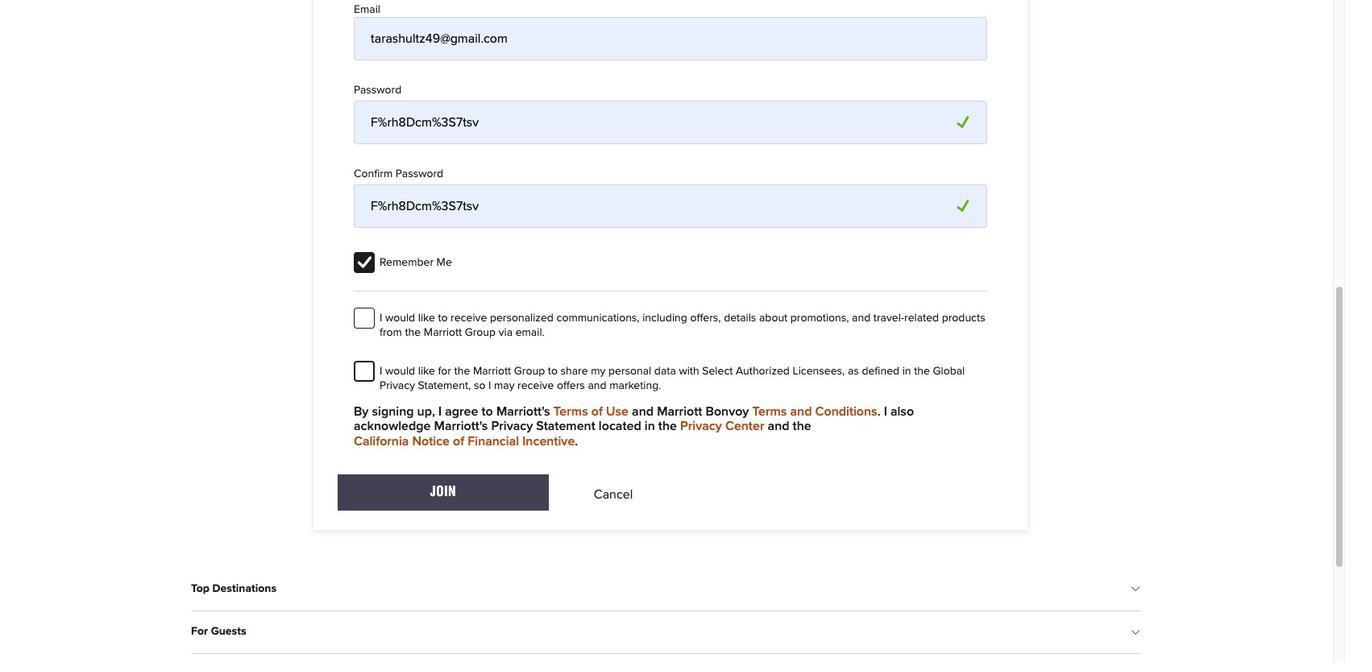 Task type: locate. For each thing, give the bounding box(es) containing it.
0 horizontal spatial marriott
[[424, 327, 462, 338]]

the right located
[[658, 420, 677, 433]]

marriott
[[424, 327, 462, 338], [473, 366, 511, 377], [657, 405, 702, 418]]

arrow down image
[[1133, 585, 1141, 598]]

and
[[852, 313, 871, 324], [588, 380, 607, 392], [632, 405, 654, 418], [790, 405, 812, 418], [768, 420, 790, 433]]

Email text field
[[354, 17, 987, 60]]

the right for
[[454, 366, 470, 377]]

and right use
[[632, 405, 654, 418]]

1 horizontal spatial terms
[[752, 405, 787, 418]]

receive right may
[[518, 380, 554, 392]]

group inside i would like to receive personalized communications, including offers, details about promotions, and travel-related products from the marriott group via email.
[[465, 327, 496, 338]]

receive inside i would like for the marriott group to share my personal data with select authorized licensees, as defined in the global privacy statement, so i may receive offers and marketing.
[[518, 380, 554, 392]]

the left "global"
[[914, 366, 930, 377]]

2 vertical spatial marriott
[[657, 405, 702, 418]]

by signing up, i agree to marriott's terms of use and marriott bonvoy terms and conditions
[[354, 405, 877, 418]]

authorized
[[736, 366, 790, 377]]

privacy up financial
[[491, 420, 533, 433]]

0 vertical spatial receive
[[451, 313, 487, 324]]

group
[[465, 327, 496, 338], [514, 366, 545, 377]]

conditions
[[815, 405, 877, 418]]

i up from at the left
[[380, 313, 382, 324]]

1 horizontal spatial of
[[591, 405, 603, 418]]

for guests
[[191, 626, 246, 638]]

the inside privacy center and the california notice of financial incentive .
[[793, 420, 811, 433]]

1 vertical spatial of
[[453, 435, 464, 448]]

1 horizontal spatial receive
[[518, 380, 554, 392]]

1 vertical spatial right image
[[957, 197, 973, 213]]

california
[[354, 435, 409, 448]]

privacy center link
[[680, 419, 764, 434]]

1 vertical spatial .
[[575, 435, 578, 448]]

to left share
[[548, 366, 558, 377]]

0 horizontal spatial terms
[[554, 405, 588, 418]]

2 would from the top
[[385, 366, 415, 377]]

remember
[[380, 257, 434, 268]]

receive left personalized
[[451, 313, 487, 324]]

0 horizontal spatial marriott's
[[434, 420, 488, 433]]

may
[[494, 380, 515, 392]]

select
[[702, 366, 733, 377]]

like for to
[[418, 313, 435, 324]]

0 horizontal spatial privacy
[[380, 380, 415, 392]]

would down from at the left
[[385, 366, 415, 377]]

i would like to receive personalized communications, including offers, details about promotions, and travel-related products from the marriott group via email.
[[380, 313, 986, 338]]

marriott down i would like for the marriott group to share my personal data with select authorized licensees, as defined in the global privacy statement, so i may receive offers and marketing.
[[657, 405, 702, 418]]

in inside . i also acknowledge marriott's privacy statement located in the
[[645, 420, 655, 433]]

.
[[877, 405, 881, 418], [575, 435, 578, 448]]

of right notice
[[453, 435, 464, 448]]

1 would from the top
[[385, 313, 415, 324]]

confirm password
[[354, 168, 443, 180]]

communications,
[[557, 313, 640, 324]]

i left also
[[884, 405, 887, 418]]

like inside i would like to receive personalized communications, including offers, details about promotions, and travel-related products from the marriott group via email.
[[418, 313, 435, 324]]

privacy down bonvoy
[[680, 420, 722, 433]]

agree
[[445, 405, 478, 418]]

right image
[[957, 113, 973, 129], [957, 197, 973, 213]]

2 vertical spatial to
[[482, 405, 493, 418]]

would inside i would like for the marriott group to share my personal data with select authorized licensees, as defined in the global privacy statement, so i may receive offers and marketing.
[[385, 366, 415, 377]]

terms
[[554, 405, 588, 418], [752, 405, 787, 418]]

1 vertical spatial group
[[514, 366, 545, 377]]

group up may
[[514, 366, 545, 377]]

in
[[903, 366, 911, 377], [645, 420, 655, 433]]

1 horizontal spatial marriott's
[[496, 405, 550, 418]]

0 horizontal spatial to
[[438, 313, 448, 324]]

0 horizontal spatial .
[[575, 435, 578, 448]]

password
[[396, 168, 443, 180]]

notice
[[412, 435, 450, 448]]

2 horizontal spatial privacy
[[680, 420, 722, 433]]

top destinations
[[191, 583, 277, 595]]

and down my at the left of page
[[588, 380, 607, 392]]

up,
[[417, 405, 435, 418]]

of
[[591, 405, 603, 418], [453, 435, 464, 448]]

to inside i would like to receive personalized communications, including offers, details about promotions, and travel-related products from the marriott group via email.
[[438, 313, 448, 324]]

like left for
[[418, 366, 435, 377]]

1 right image from the top
[[957, 113, 973, 129]]

also
[[891, 405, 914, 418]]

marriott up for
[[424, 327, 462, 338]]

marriott's down the agree
[[434, 420, 488, 433]]

travel-
[[874, 313, 904, 324]]

0 vertical spatial in
[[903, 366, 911, 377]]

marriott up may
[[473, 366, 511, 377]]

marriott's
[[496, 405, 550, 418], [434, 420, 488, 433]]

marriott's down may
[[496, 405, 550, 418]]

1 vertical spatial like
[[418, 366, 435, 377]]

and inside privacy center and the california notice of financial incentive .
[[768, 420, 790, 433]]

. left also
[[877, 405, 881, 418]]

personalized
[[490, 313, 554, 324]]

to up for
[[438, 313, 448, 324]]

i would like for the marriott group to share my personal data with select authorized licensees, as defined in the global privacy statement, so i may receive offers and marketing.
[[380, 366, 965, 392]]

privacy
[[380, 380, 415, 392], [491, 420, 533, 433], [680, 420, 722, 433]]

1 vertical spatial to
[[548, 366, 558, 377]]

0 horizontal spatial group
[[465, 327, 496, 338]]

would up from at the left
[[385, 313, 415, 324]]

password
[[354, 84, 402, 96]]

0 vertical spatial like
[[418, 313, 435, 324]]

remember me
[[380, 257, 452, 268]]

would
[[385, 313, 415, 324], [385, 366, 415, 377]]

terms up statement
[[554, 405, 588, 418]]

in right defined
[[903, 366, 911, 377]]

confirm
[[354, 168, 393, 180]]

2 horizontal spatial marriott
[[657, 405, 702, 418]]

i inside i would like to receive personalized communications, including offers, details about promotions, and travel-related products from the marriott group via email.
[[380, 313, 382, 324]]

0 vertical spatial would
[[385, 313, 415, 324]]

i
[[380, 313, 382, 324], [380, 366, 382, 377], [488, 380, 491, 392], [438, 405, 442, 418], [884, 405, 887, 418]]

0 vertical spatial right image
[[957, 113, 973, 129]]

0 horizontal spatial in
[[645, 420, 655, 433]]

in inside i would like for the marriott group to share my personal data with select authorized licensees, as defined in the global privacy statement, so i may receive offers and marketing.
[[903, 366, 911, 377]]

0 horizontal spatial receive
[[451, 313, 487, 324]]

including
[[643, 313, 687, 324]]

2 like from the top
[[418, 366, 435, 377]]

2 horizontal spatial to
[[548, 366, 558, 377]]

so
[[474, 380, 486, 392]]

receive inside i would like to receive personalized communications, including offers, details about promotions, and travel-related products from the marriott group via email.
[[451, 313, 487, 324]]

1 horizontal spatial privacy
[[491, 420, 533, 433]]

the down terms and conditions link
[[793, 420, 811, 433]]

to right the agree
[[482, 405, 493, 418]]

0 vertical spatial marriott
[[424, 327, 462, 338]]

bonvoy
[[706, 405, 749, 418]]

1 like from the top
[[418, 313, 435, 324]]

1 horizontal spatial group
[[514, 366, 545, 377]]

like
[[418, 313, 435, 324], [418, 366, 435, 377]]

2 right image from the top
[[957, 197, 973, 213]]

like for for
[[418, 366, 435, 377]]

group left via
[[465, 327, 496, 338]]

privacy inside privacy center and the california notice of financial incentive .
[[680, 420, 722, 433]]

share
[[561, 366, 588, 377]]

i right up,
[[438, 405, 442, 418]]

1 vertical spatial marriott
[[473, 366, 511, 377]]

would inside i would like to receive personalized communications, including offers, details about promotions, and travel-related products from the marriott group via email.
[[385, 313, 415, 324]]

financial
[[468, 435, 519, 448]]

in right located
[[645, 420, 655, 433]]

and left travel-
[[852, 313, 871, 324]]

and inside i would like to receive personalized communications, including offers, details about promotions, and travel-related products from the marriott group via email.
[[852, 313, 871, 324]]

0 vertical spatial group
[[465, 327, 496, 338]]

global
[[933, 366, 965, 377]]

arrow down image
[[1133, 628, 1141, 641]]

1 horizontal spatial marriott
[[473, 366, 511, 377]]

like down remember me in the left of the page
[[418, 313, 435, 324]]

as
[[848, 366, 859, 377]]

. inside privacy center and the california notice of financial incentive .
[[575, 435, 578, 448]]

for
[[438, 366, 451, 377]]

top destinations link
[[191, 570, 1141, 607]]

from
[[380, 327, 402, 338]]

. down statement
[[575, 435, 578, 448]]

1 horizontal spatial in
[[903, 366, 911, 377]]

of left use
[[591, 405, 603, 418]]

privacy up the signing
[[380, 380, 415, 392]]

1 vertical spatial marriott's
[[434, 420, 488, 433]]

the right from at the left
[[405, 327, 421, 338]]

and inside i would like for the marriott group to share my personal data with select authorized licensees, as defined in the global privacy statement, so i may receive offers and marketing.
[[588, 380, 607, 392]]

receive
[[451, 313, 487, 324], [518, 380, 554, 392]]

licensees,
[[793, 366, 845, 377]]

via
[[499, 327, 513, 338]]

1 vertical spatial receive
[[518, 380, 554, 392]]

to
[[438, 313, 448, 324], [548, 366, 558, 377], [482, 405, 493, 418]]

terms up "center"
[[752, 405, 787, 418]]

1 horizontal spatial .
[[877, 405, 881, 418]]

and right "center"
[[768, 420, 790, 433]]

0 vertical spatial to
[[438, 313, 448, 324]]

statement
[[536, 420, 595, 433]]

1 vertical spatial would
[[385, 366, 415, 377]]

located
[[599, 420, 641, 433]]

1 vertical spatial in
[[645, 420, 655, 433]]

the
[[405, 327, 421, 338], [454, 366, 470, 377], [914, 366, 930, 377], [658, 420, 677, 433], [793, 420, 811, 433]]

0 vertical spatial marriott's
[[496, 405, 550, 418]]

use
[[606, 405, 629, 418]]

0 vertical spatial .
[[877, 405, 881, 418]]

0 horizontal spatial of
[[453, 435, 464, 448]]

about
[[759, 313, 788, 324]]

like inside i would like for the marriott group to share my personal data with select authorized licensees, as defined in the global privacy statement, so i may receive offers and marketing.
[[418, 366, 435, 377]]

with
[[679, 366, 699, 377]]



Task type: describe. For each thing, give the bounding box(es) containing it.
1 terms from the left
[[554, 405, 588, 418]]

. i also acknowledge marriott's privacy statement located in the
[[354, 405, 914, 433]]

guests
[[211, 626, 246, 638]]

cancel
[[594, 489, 633, 502]]

terms of use link
[[554, 405, 629, 419]]

california notice of financial incentive link
[[354, 434, 575, 449]]

defined
[[862, 366, 900, 377]]

email
[[354, 4, 380, 16]]

right image for confirm password
[[957, 197, 973, 213]]

marriott inside i would like for the marriott group to share my personal data with select authorized licensees, as defined in the global privacy statement, so i may receive offers and marketing.
[[473, 366, 511, 377]]

and down licensees,
[[790, 405, 812, 418]]

me
[[437, 257, 452, 268]]

join button
[[338, 475, 549, 511]]

incentive
[[522, 435, 575, 448]]

the inside i would like to receive personalized communications, including offers, details about promotions, and travel-related products from the marriott group via email.
[[405, 327, 421, 338]]

promotions,
[[791, 313, 849, 324]]

personal
[[609, 366, 652, 377]]

right image for password
[[957, 113, 973, 129]]

center
[[725, 420, 764, 433]]

privacy inside i would like for the marriott group to share my personal data with select authorized licensees, as defined in the global privacy statement, so i may receive offers and marketing.
[[380, 380, 415, 392]]

marriott inside i would like to receive personalized communications, including offers, details about promotions, and travel-related products from the marriott group via email.
[[424, 327, 462, 338]]

0 vertical spatial of
[[591, 405, 603, 418]]

my
[[591, 366, 606, 377]]

i inside . i also acknowledge marriott's privacy statement located in the
[[884, 405, 887, 418]]

marketing.
[[610, 380, 661, 392]]

signing
[[372, 405, 414, 418]]

. inside . i also acknowledge marriott's privacy statement located in the
[[877, 405, 881, 418]]

details
[[724, 313, 756, 324]]

group inside i would like for the marriott group to share my personal data with select authorized licensees, as defined in the global privacy statement, so i may receive offers and marketing.
[[514, 366, 545, 377]]

marriott's inside . i also acknowledge marriott's privacy statement located in the
[[434, 420, 488, 433]]

privacy center and the california notice of financial incentive .
[[354, 420, 811, 448]]

email.
[[516, 327, 545, 338]]

statement,
[[418, 380, 471, 392]]

Confirm password password field
[[354, 184, 987, 228]]

i right so
[[488, 380, 491, 392]]

data
[[654, 366, 676, 377]]

offers
[[557, 380, 585, 392]]

to inside i would like for the marriott group to share my personal data with select authorized licensees, as defined in the global privacy statement, so i may receive offers and marketing.
[[548, 366, 558, 377]]

would for i would like to receive personalized communications, including offers, details about promotions, and travel-related products from the marriott group via email.
[[385, 313, 415, 324]]

join
[[430, 485, 456, 500]]

privacy inside . i also acknowledge marriott's privacy statement located in the
[[491, 420, 533, 433]]

would for i would like for the marriott group to share my personal data with select authorized licensees, as defined in the global privacy statement, so i may receive offers and marketing.
[[385, 366, 415, 377]]

for
[[191, 626, 208, 638]]

products
[[942, 313, 986, 324]]

cancel button
[[565, 475, 662, 503]]

i down from at the left
[[380, 366, 382, 377]]

1 horizontal spatial to
[[482, 405, 493, 418]]

by
[[354, 405, 369, 418]]

of inside privacy center and the california notice of financial incentive .
[[453, 435, 464, 448]]

for guests link
[[191, 613, 1141, 651]]

the inside . i also acknowledge marriott's privacy statement located in the
[[658, 420, 677, 433]]

Password password field
[[354, 101, 987, 144]]

related
[[904, 313, 939, 324]]

terms and conditions link
[[752, 405, 877, 419]]

acknowledge
[[354, 420, 431, 433]]

top
[[191, 583, 210, 595]]

offers,
[[690, 313, 721, 324]]

destinations
[[212, 583, 277, 595]]

2 terms from the left
[[752, 405, 787, 418]]



Task type: vqa. For each thing, say whether or not it's contained in the screenshot.
VIEW
no



